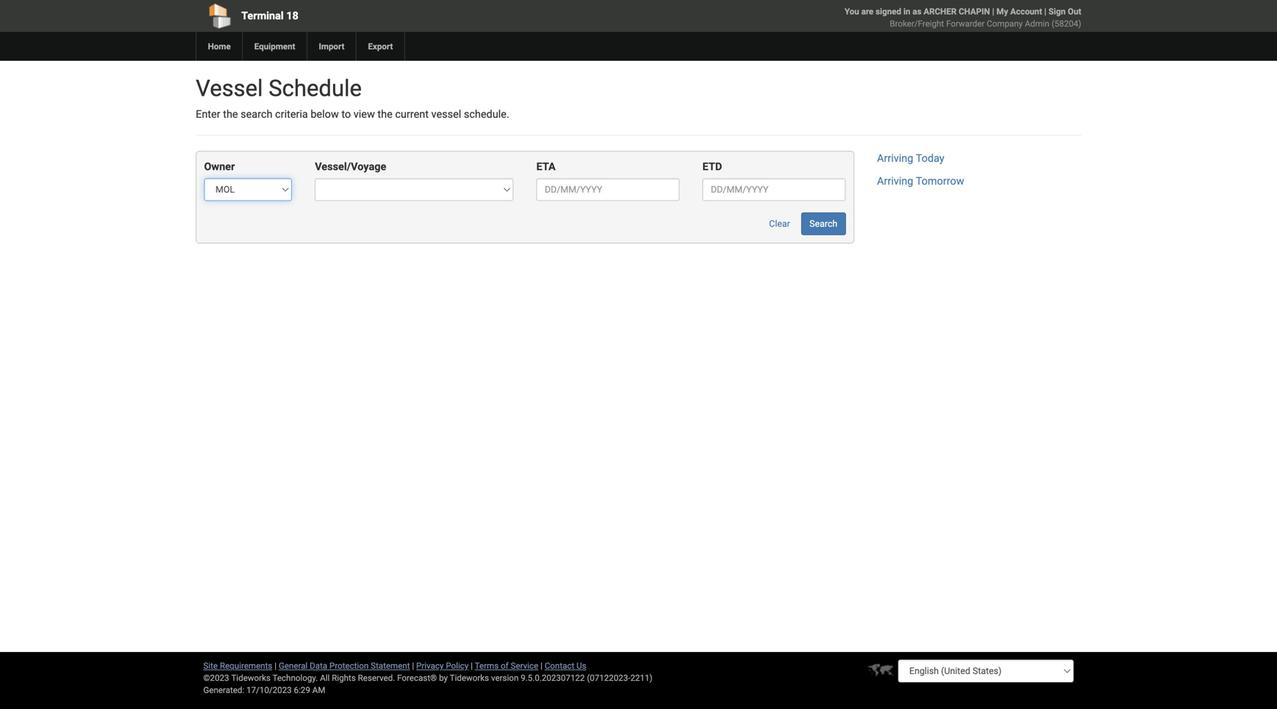 Task type: describe. For each thing, give the bounding box(es) containing it.
sign out link
[[1049, 6, 1082, 16]]

terminal
[[242, 10, 284, 22]]

technology.
[[273, 674, 318, 683]]

policy
[[446, 661, 469, 671]]

company
[[987, 19, 1023, 29]]

am
[[313, 686, 326, 696]]

version
[[491, 674, 519, 683]]

tideworks
[[450, 674, 489, 683]]

| up forecast®
[[412, 661, 414, 671]]

vessel/voyage
[[315, 160, 387, 173]]

tomorrow
[[916, 175, 965, 187]]

below
[[311, 108, 339, 121]]

| left sign
[[1045, 6, 1047, 16]]

general
[[279, 661, 308, 671]]

privacy
[[416, 661, 444, 671]]

protection
[[330, 661, 369, 671]]

owner
[[204, 160, 235, 173]]

18
[[286, 10, 299, 22]]

| left general
[[275, 661, 277, 671]]

by
[[439, 674, 448, 683]]

arriving today
[[878, 152, 945, 165]]

9.5.0.202307122
[[521, 674, 585, 683]]

terminal 18
[[242, 10, 299, 22]]

(07122023-
[[587, 674, 631, 683]]

criteria
[[275, 108, 308, 121]]

import
[[319, 41, 345, 51]]

chapin
[[959, 6, 991, 16]]

vessel
[[196, 75, 263, 102]]

privacy policy link
[[416, 661, 469, 671]]

statement
[[371, 661, 410, 671]]

enter
[[196, 108, 221, 121]]

schedule.
[[464, 108, 510, 121]]

of
[[501, 661, 509, 671]]

my account link
[[997, 6, 1043, 16]]

contact
[[545, 661, 575, 671]]

contact us link
[[545, 661, 587, 671]]

equipment
[[254, 41, 295, 51]]

rights
[[332, 674, 356, 683]]

all
[[320, 674, 330, 683]]

admin
[[1026, 19, 1050, 29]]

terminal 18 link
[[196, 0, 552, 32]]

search
[[810, 219, 838, 229]]

out
[[1069, 6, 1082, 16]]

equipment link
[[242, 32, 307, 61]]

today
[[916, 152, 945, 165]]

broker/freight
[[890, 19, 945, 29]]

site requirements | general data protection statement | privacy policy | terms of service | contact us ©2023 tideworks technology. all rights reserved. forecast® by tideworks version 9.5.0.202307122 (07122023-2211) generated: 17/10/2023 6:29 am
[[203, 661, 653, 696]]

clear
[[770, 219, 791, 229]]



Task type: locate. For each thing, give the bounding box(es) containing it.
1 the from the left
[[223, 108, 238, 121]]

2211)
[[631, 674, 653, 683]]

vessel
[[432, 108, 462, 121]]

©2023 tideworks
[[203, 674, 271, 683]]

export link
[[356, 32, 405, 61]]

schedule
[[269, 75, 362, 102]]

terms of service link
[[475, 661, 539, 671]]

| left my
[[993, 6, 995, 16]]

you are signed in as archer chapin | my account | sign out broker/freight forwarder company admin (58204)
[[845, 6, 1082, 29]]

in
[[904, 6, 911, 16]]

archer
[[924, 6, 957, 16]]

arriving
[[878, 152, 914, 165], [878, 175, 914, 187]]

ETA text field
[[537, 178, 680, 201]]

signed
[[876, 6, 902, 16]]

the right view
[[378, 108, 393, 121]]

the right enter
[[223, 108, 238, 121]]

forecast®
[[397, 674, 437, 683]]

forwarder
[[947, 19, 985, 29]]

17/10/2023
[[247, 686, 292, 696]]

site
[[203, 661, 218, 671]]

you
[[845, 6, 860, 16]]

sign
[[1049, 6, 1066, 16]]

0 vertical spatial arriving
[[878, 152, 914, 165]]

|
[[993, 6, 995, 16], [1045, 6, 1047, 16], [275, 661, 277, 671], [412, 661, 414, 671], [471, 661, 473, 671], [541, 661, 543, 671]]

reserved.
[[358, 674, 395, 683]]

are
[[862, 6, 874, 16]]

1 vertical spatial arriving
[[878, 175, 914, 187]]

data
[[310, 661, 328, 671]]

0 horizontal spatial the
[[223, 108, 238, 121]]

us
[[577, 661, 587, 671]]

(58204)
[[1052, 19, 1082, 29]]

account
[[1011, 6, 1043, 16]]

| up tideworks
[[471, 661, 473, 671]]

home
[[208, 41, 231, 51]]

requirements
[[220, 661, 273, 671]]

etd
[[703, 160, 723, 173]]

1 arriving from the top
[[878, 152, 914, 165]]

general data protection statement link
[[279, 661, 410, 671]]

view
[[354, 108, 375, 121]]

arriving for arriving today
[[878, 152, 914, 165]]

arriving up arriving tomorrow
[[878, 152, 914, 165]]

site requirements link
[[203, 661, 273, 671]]

6:29
[[294, 686, 310, 696]]

vessel schedule enter the search criteria below to view the current vessel schedule.
[[196, 75, 510, 121]]

ETD text field
[[703, 178, 846, 201]]

terms
[[475, 661, 499, 671]]

2 the from the left
[[378, 108, 393, 121]]

eta
[[537, 160, 556, 173]]

current
[[395, 108, 429, 121]]

arriving today link
[[878, 152, 945, 165]]

generated:
[[203, 686, 245, 696]]

the
[[223, 108, 238, 121], [378, 108, 393, 121]]

arriving tomorrow
[[878, 175, 965, 187]]

export
[[368, 41, 393, 51]]

my
[[997, 6, 1009, 16]]

as
[[913, 6, 922, 16]]

import link
[[307, 32, 356, 61]]

arriving tomorrow link
[[878, 175, 965, 187]]

search
[[241, 108, 273, 121]]

2 arriving from the top
[[878, 175, 914, 187]]

service
[[511, 661, 539, 671]]

| up 9.5.0.202307122 at the left bottom of the page
[[541, 661, 543, 671]]

to
[[342, 108, 351, 121]]

search button
[[802, 213, 846, 235]]

arriving down 'arriving today'
[[878, 175, 914, 187]]

home link
[[196, 32, 242, 61]]

arriving for arriving tomorrow
[[878, 175, 914, 187]]

1 horizontal spatial the
[[378, 108, 393, 121]]

clear button
[[761, 213, 799, 235]]



Task type: vqa. For each thing, say whether or not it's contained in the screenshot.
1st Arriving from the bottom of the page
yes



